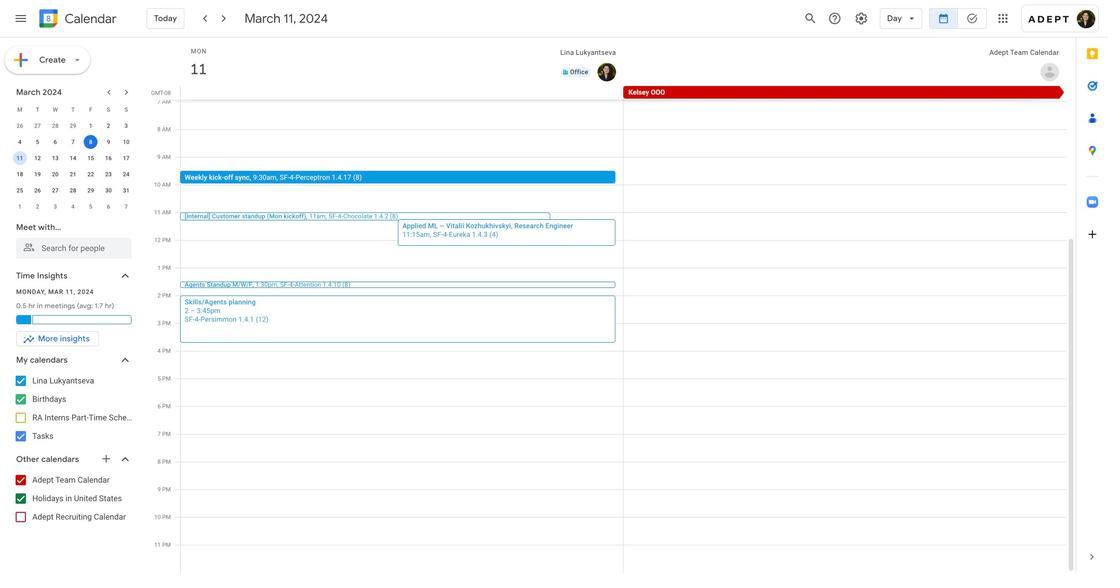 Task type: locate. For each thing, give the bounding box(es) containing it.
19 element
[[31, 167, 44, 181]]

grid
[[148, 38, 1076, 573]]

8, today element
[[84, 135, 98, 149]]

25 element
[[13, 184, 27, 197]]

row
[[176, 86, 1076, 100], [11, 102, 135, 118], [11, 118, 135, 134], [11, 134, 135, 150], [11, 150, 135, 166], [11, 166, 135, 182], [11, 182, 135, 199], [11, 199, 135, 215]]

heading inside calendar element
[[62, 12, 117, 26]]

4 element
[[13, 135, 27, 149]]

april 6 element
[[102, 200, 115, 214]]

cell down the "4" element
[[11, 150, 29, 166]]

column header
[[181, 38, 624, 86]]

None search field
[[0, 217, 143, 259]]

6 element
[[48, 135, 62, 149]]

add other calendars image
[[100, 453, 112, 465]]

12 element
[[31, 151, 44, 165]]

april 5 element
[[84, 200, 98, 214]]

cell down 1 element
[[82, 134, 100, 150]]

heading
[[62, 12, 117, 26]]

3 element
[[119, 119, 133, 133]]

february 27 element
[[31, 119, 44, 133]]

tab list
[[1077, 38, 1109, 541]]

2 element
[[102, 119, 115, 133]]

18 element
[[13, 167, 27, 181]]

cell
[[82, 134, 100, 150], [11, 150, 29, 166]]

9 element
[[102, 135, 115, 149]]

row group
[[11, 118, 135, 215]]

0 horizontal spatial cell
[[11, 150, 29, 166]]

february 26 element
[[13, 119, 27, 133]]

14 element
[[66, 151, 80, 165]]



Task type: describe. For each thing, give the bounding box(es) containing it.
24 element
[[119, 167, 133, 181]]

monday, march 11 element
[[185, 56, 212, 83]]

22 element
[[84, 167, 98, 181]]

31 element
[[119, 184, 133, 197]]

17 element
[[119, 151, 133, 165]]

15 element
[[84, 151, 98, 165]]

21 element
[[66, 167, 80, 181]]

1 element
[[84, 119, 98, 133]]

april 7 element
[[119, 200, 133, 214]]

28 element
[[66, 184, 80, 197]]

16 element
[[102, 151, 115, 165]]

calendar element
[[37, 7, 117, 32]]

1 horizontal spatial cell
[[82, 134, 100, 150]]

Search for people to meet text field
[[23, 238, 125, 259]]

23 element
[[102, 167, 115, 181]]

april 1 element
[[13, 200, 27, 214]]

april 2 element
[[31, 200, 44, 214]]

april 4 element
[[66, 200, 80, 214]]

29 element
[[84, 184, 98, 197]]

main drawer image
[[14, 12, 28, 25]]

settings menu image
[[855, 12, 869, 25]]

my calendars list
[[2, 372, 143, 446]]

26 element
[[31, 184, 44, 197]]

20 element
[[48, 167, 62, 181]]

february 28 element
[[48, 119, 62, 133]]

11 element
[[13, 151, 27, 165]]

other calendars list
[[2, 471, 143, 527]]

5 element
[[31, 135, 44, 149]]

april 3 element
[[48, 200, 62, 214]]

13 element
[[48, 151, 62, 165]]

30 element
[[102, 184, 115, 197]]

27 element
[[48, 184, 62, 197]]

march 2024 grid
[[11, 102, 135, 215]]

february 29 element
[[66, 119, 80, 133]]

7 element
[[66, 135, 80, 149]]

10 element
[[119, 135, 133, 149]]



Task type: vqa. For each thing, say whether or not it's contained in the screenshot.
(No title) 5 – 6pm
no



